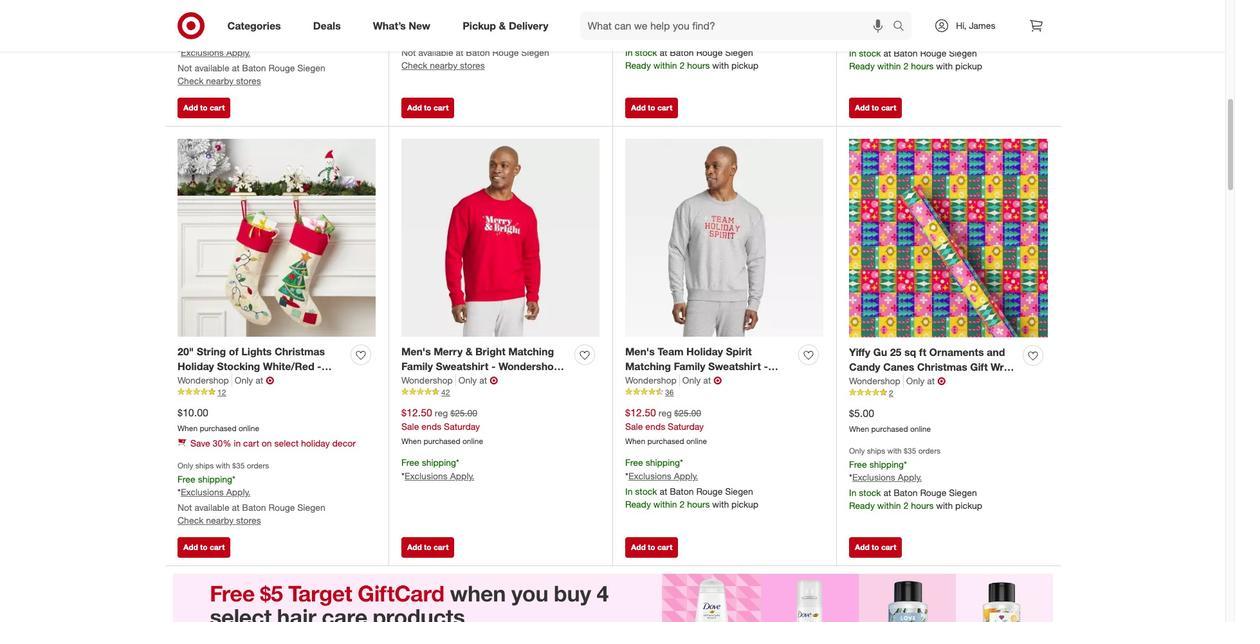 Task type: locate. For each thing, give the bounding box(es) containing it.
1 family from the left
[[401, 360, 433, 373]]

1 horizontal spatial matching
[[625, 360, 671, 373]]

candy
[[849, 361, 881, 374]]

0 horizontal spatial sale
[[401, 421, 419, 432]]

apply. inside free shipping * * exclusions apply. in stock at  baton rouge siegen ready within 2 hours with pickup
[[674, 471, 698, 482]]

ready
[[625, 60, 651, 71], [849, 61, 875, 72], [625, 499, 651, 510], [849, 501, 875, 512]]

siegen inside free shipping * * exclusions apply. in stock at  baton rouge siegen ready within 2 hours with pickup
[[725, 487, 753, 497]]

wondershop only at ¬ for gray
[[625, 374, 722, 387]]

reg
[[435, 408, 448, 419], [659, 408, 672, 419]]

wondershop link
[[178, 374, 232, 387], [401, 374, 456, 387], [625, 374, 680, 387], [849, 375, 904, 388]]

1 horizontal spatial men's
[[625, 345, 655, 358]]

to
[[200, 103, 208, 113], [424, 103, 431, 113], [648, 103, 655, 113], [872, 103, 879, 113], [200, 543, 208, 553], [424, 543, 431, 553], [648, 543, 655, 553], [872, 543, 879, 553]]

2 men's from the left
[[625, 345, 655, 358]]

wondershop™ up 42 link
[[499, 360, 566, 373]]

1 vertical spatial christmas
[[917, 361, 968, 374]]

20"
[[178, 345, 194, 358]]

1 reg from the left
[[435, 408, 448, 419]]

- down "bright"
[[492, 360, 496, 373]]

0 horizontal spatial holiday
[[178, 360, 214, 373]]

men's left team
[[625, 345, 655, 358]]

in inside free shipping * * exclusions apply. in stock at  baton rouge siegen ready within 2 hours with pickup
[[625, 487, 633, 497]]

in
[[625, 47, 633, 58], [849, 48, 857, 59], [625, 487, 633, 497], [849, 488, 857, 499]]

purchased up 30%
[[200, 424, 236, 433]]

ends for red
[[422, 421, 441, 432]]

0 horizontal spatial matching
[[508, 345, 554, 358]]

1 horizontal spatial family
[[674, 360, 705, 373]]

rouge
[[493, 47, 519, 58], [696, 47, 723, 58], [920, 48, 947, 59], [269, 63, 295, 74], [696, 487, 723, 497], [920, 488, 947, 499], [269, 503, 295, 514]]

matching down team
[[625, 360, 671, 373]]

sweatshirt inside men's merry & bright matching family sweatshirt - wondershop™ red
[[436, 360, 489, 373]]

saturday down 36
[[668, 421, 704, 432]]

2 vertical spatial stores
[[236, 516, 261, 527]]

wondershop for string
[[178, 375, 229, 386]]

2 vertical spatial check
[[178, 516, 204, 527]]

wondershop only at ¬ up 42
[[401, 374, 498, 387]]

¬ for sq
[[938, 375, 946, 388]]

1 vertical spatial holiday
[[178, 360, 214, 373]]

1 vertical spatial available
[[195, 63, 229, 74]]

0 vertical spatial available
[[418, 47, 453, 58]]

lights
[[241, 345, 272, 358]]

0 horizontal spatial $12.50
[[401, 406, 432, 419]]

sq
[[905, 346, 916, 359]]

orders
[[695, 6, 717, 16], [919, 7, 941, 16], [247, 22, 269, 31], [919, 447, 941, 456], [247, 462, 269, 471]]

online
[[239, 424, 259, 433], [910, 424, 931, 434], [463, 437, 483, 446], [686, 437, 707, 446]]

team
[[658, 345, 684, 358]]

rouge inside free shipping * * exclusions apply. in stock at  baton rouge siegen ready within 2 hours with pickup
[[696, 487, 723, 497]]

yiffy
[[849, 346, 871, 359]]

1 vertical spatial nearby
[[206, 76, 234, 86]]

0 vertical spatial not
[[401, 47, 416, 58]]

saturday down 42
[[444, 421, 480, 432]]

1 horizontal spatial $12.50 reg $25.00 sale ends saturday when purchased online
[[625, 406, 707, 446]]

purchased inside the $10.00 when purchased online
[[200, 424, 236, 433]]

orders inside only ships with $35 orders free shipping * * exclusions apply. not available at baton rouge siegen check nearby stores
[[247, 462, 269, 471]]

1 vertical spatial &
[[466, 345, 473, 358]]

2 vertical spatial available
[[195, 503, 229, 514]]

bright
[[476, 345, 506, 358]]

hours
[[687, 60, 710, 71], [911, 61, 934, 72], [687, 499, 710, 510], [911, 501, 934, 512]]

$12.50 reg $25.00 sale ends saturday when purchased online
[[401, 406, 483, 446], [625, 406, 707, 446]]

when
[[178, 424, 198, 433], [849, 424, 869, 434], [401, 437, 422, 446], [625, 437, 645, 446]]

christmas up white/red
[[275, 345, 325, 358]]

reg down 36
[[659, 408, 672, 419]]

$25.00 down gray
[[674, 408, 701, 419]]

1 horizontal spatial ends
[[645, 421, 665, 432]]

deals
[[313, 19, 341, 32]]

*
[[680, 18, 683, 29], [904, 19, 907, 30], [625, 32, 629, 43], [849, 32, 852, 43], [178, 47, 181, 58], [456, 458, 459, 469], [680, 458, 683, 469], [904, 459, 907, 470], [401, 471, 405, 482], [625, 471, 629, 482], [849, 473, 852, 483], [232, 474, 235, 485], [178, 487, 181, 498]]

pickup
[[732, 60, 759, 71], [956, 61, 983, 72], [732, 499, 759, 510], [956, 501, 983, 512]]

0 vertical spatial check
[[401, 60, 427, 71]]

¬ for bright
[[490, 374, 498, 387]]

& inside men's merry & bright matching family sweatshirt - wondershop™ red
[[466, 345, 473, 358]]

wondershop only at ¬ up 36
[[625, 374, 722, 387]]

gift
[[970, 361, 988, 374]]

wondershop up 42
[[401, 375, 453, 386]]

baton inside only ships with $35 orders free shipping * * exclusions apply. not available at baton rouge siegen check nearby stores
[[242, 503, 266, 514]]

* inside only ships with $35 orders free shipping * exclusions apply. not available at baton rouge siegen check nearby stores
[[178, 47, 181, 58]]

saturday for red
[[444, 421, 480, 432]]

wondershop link for string
[[178, 374, 232, 387]]

0 vertical spatial holiday
[[687, 345, 723, 358]]

save
[[190, 438, 210, 449]]

baton inside free shipping * * exclusions apply. in stock at  baton rouge siegen ready within 2 hours with pickup
[[670, 487, 694, 497]]

1 ends from the left
[[422, 421, 441, 432]]

ends
[[422, 421, 441, 432], [645, 421, 665, 432]]

search button
[[887, 12, 918, 42]]

2
[[680, 60, 685, 71], [904, 61, 909, 72], [889, 388, 893, 398], [680, 499, 685, 510], [904, 501, 909, 512]]

12
[[217, 388, 226, 397]]

apply. inside only ships with $35 orders free shipping * * exclusions apply. not available at baton rouge siegen check nearby stores
[[226, 487, 250, 498]]

men's inside men's merry & bright matching family sweatshirt - wondershop™ red
[[401, 345, 431, 358]]

christmas inside yiffy gu 25 sq ft ornaments and candy canes christmas gift wrap - wondershop™
[[917, 361, 968, 374]]

reg down 42
[[435, 408, 448, 419]]

add to cart
[[183, 103, 225, 113], [407, 103, 449, 113], [631, 103, 673, 113], [855, 103, 896, 113], [183, 543, 225, 553], [407, 543, 449, 553], [631, 543, 673, 553], [855, 543, 896, 553]]

ships
[[643, 6, 662, 16], [867, 7, 885, 16], [195, 22, 214, 31], [867, 447, 885, 456], [195, 462, 214, 471]]

1 horizontal spatial $25.00
[[674, 408, 701, 419]]

hi,
[[956, 20, 967, 31]]

online up in
[[239, 424, 259, 433]]

2 sale from the left
[[625, 421, 643, 432]]

wondershop link up 36
[[625, 374, 680, 387]]

$12.50 reg $25.00 sale ends saturday when purchased online down 42
[[401, 406, 483, 446]]

- right white/red
[[317, 360, 321, 373]]

check inside only ships with $35 orders free shipping * exclusions apply. not available at baton rouge siegen check nearby stores
[[178, 76, 204, 86]]

2 vertical spatial nearby
[[206, 516, 234, 527]]

yiffy gu 25 sq ft ornaments and candy canes christmas gift wrap - wondershop™ image
[[849, 139, 1048, 338], [849, 139, 1048, 338]]

reg for red
[[435, 408, 448, 419]]

wondershop down candy
[[849, 375, 901, 386]]

2 $25.00 from the left
[[674, 408, 701, 419]]

men's up red
[[401, 345, 431, 358]]

men's team holiday spirit matching family sweatshirt - wondershop™ gray image
[[625, 139, 824, 337], [625, 139, 824, 337]]

0 vertical spatial christmas
[[275, 345, 325, 358]]

advertisement region
[[165, 574, 1061, 623]]

only ships with $35 orders free shipping * exclusions apply. not available at baton rouge siegen check nearby stores
[[178, 22, 325, 86]]

pickup
[[463, 19, 496, 32]]

$25.00 for gray
[[674, 408, 701, 419]]

wondershop™ down team
[[625, 375, 693, 388]]

matching inside men's team holiday spirit matching family sweatshirt - wondershop™ gray
[[625, 360, 671, 373]]

only
[[625, 6, 641, 16], [849, 7, 865, 16], [178, 22, 193, 31], [235, 375, 253, 386], [459, 375, 477, 386], [683, 375, 701, 386], [906, 375, 925, 386], [849, 447, 865, 456], [178, 462, 193, 471]]

sweatshirt inside men's team holiday spirit matching family sweatshirt - wondershop™ gray
[[708, 360, 761, 373]]

with inside only ships with $35 orders free shipping * exclusions apply. not available at baton rouge siegen check nearby stores
[[216, 22, 230, 31]]

$5.00
[[849, 407, 874, 420]]

wondershop up 12
[[178, 375, 229, 386]]

2 $12.50 from the left
[[625, 406, 656, 419]]

canes
[[883, 361, 914, 374]]

stores inside the not available at baton rouge siegen check nearby stores
[[460, 60, 485, 71]]

exclusions apply. button
[[629, 31, 698, 44], [852, 32, 922, 45], [181, 47, 250, 59], [405, 470, 474, 483], [629, 470, 698, 483], [852, 472, 922, 485], [181, 487, 250, 500]]

2 saturday from the left
[[668, 421, 704, 432]]

exclusions inside free shipping * * exclusions apply.
[[405, 471, 448, 482]]

holiday
[[687, 345, 723, 358], [178, 360, 214, 373]]

¬
[[266, 374, 274, 387], [490, 374, 498, 387], [714, 374, 722, 387], [938, 375, 946, 388]]

1 $12.50 from the left
[[401, 406, 432, 419]]

0 horizontal spatial family
[[401, 360, 433, 373]]

wondershop only at ¬ down canes
[[849, 375, 946, 388]]

matching inside men's merry & bright matching family sweatshirt - wondershop™ red
[[508, 345, 554, 358]]

2 ends from the left
[[645, 421, 665, 432]]

- up 36 "link"
[[764, 360, 768, 373]]

when inside the $10.00 when purchased online
[[178, 424, 198, 433]]

free
[[401, 18, 419, 29], [625, 18, 643, 29], [849, 19, 867, 30], [178, 34, 195, 45], [401, 458, 419, 469], [625, 458, 643, 469], [849, 459, 867, 470], [178, 474, 195, 485]]

available inside the not available at baton rouge siegen check nearby stores
[[418, 47, 453, 58]]

stock inside free shipping * * exclusions apply. in stock at  baton rouge siegen ready within 2 hours with pickup
[[635, 487, 657, 497]]

wondershop™ inside men's merry & bright matching family sweatshirt - wondershop™ red
[[499, 360, 566, 373]]

$35
[[680, 6, 693, 16], [904, 7, 916, 16], [232, 22, 245, 31], [904, 447, 916, 456], [232, 462, 245, 471]]

wondershop link for merry
[[401, 374, 456, 387]]

exclusions inside only ships with $35 orders free shipping * * exclusions apply. not available at baton rouge siegen check nearby stores
[[181, 487, 224, 498]]

hi, james
[[956, 20, 996, 31]]

stock
[[635, 47, 657, 58], [859, 48, 881, 59], [635, 487, 657, 497], [859, 488, 881, 499]]

add
[[183, 103, 198, 113], [407, 103, 422, 113], [631, 103, 646, 113], [855, 103, 870, 113], [183, 543, 198, 553], [407, 543, 422, 553], [631, 543, 646, 553], [855, 543, 870, 553]]

within
[[654, 60, 677, 71], [877, 61, 901, 72], [654, 499, 677, 510], [877, 501, 901, 512]]

not available at baton rouge siegen check nearby stores
[[401, 47, 549, 71]]

ships inside only ships with $35 orders free shipping * * exclusions apply. not available at baton rouge siegen check nearby stores
[[195, 462, 214, 471]]

2 vertical spatial not
[[178, 503, 192, 514]]

0 horizontal spatial &
[[466, 345, 473, 358]]

0 vertical spatial matching
[[508, 345, 554, 358]]

ready inside free shipping * * exclusions apply. in stock at  baton rouge siegen ready within 2 hours with pickup
[[625, 499, 651, 510]]

men's inside men's team holiday spirit matching family sweatshirt - wondershop™ gray
[[625, 345, 655, 358]]

1 sweatshirt from the left
[[436, 360, 489, 373]]

saturday
[[444, 421, 480, 432], [668, 421, 704, 432]]

hours inside free shipping * * exclusions apply. in stock at  baton rouge siegen ready within 2 hours with pickup
[[687, 499, 710, 510]]

0 vertical spatial nearby
[[430, 60, 458, 71]]

wondershop™
[[499, 360, 566, 373], [178, 375, 245, 388], [625, 375, 693, 388], [856, 375, 924, 388]]

stores
[[460, 60, 485, 71], [236, 76, 261, 86], [236, 516, 261, 527]]

at inside only ships with $35 orders free shipping * * exclusions apply. not available at baton rouge siegen check nearby stores
[[232, 503, 240, 514]]

0 horizontal spatial sweatshirt
[[436, 360, 489, 373]]

wondershop™ down string
[[178, 375, 245, 388]]

check
[[401, 60, 427, 71], [178, 76, 204, 86], [178, 516, 204, 527]]

1 saturday from the left
[[444, 421, 480, 432]]

wondershop™ inside yiffy gu 25 sq ft ornaments and candy canes christmas gift wrap - wondershop™
[[856, 375, 924, 388]]

sweatshirt down spirit
[[708, 360, 761, 373]]

wondershop only at ¬ up 12
[[178, 374, 274, 387]]

1 horizontal spatial saturday
[[668, 421, 704, 432]]

online up free shipping * * exclusions apply. in stock at  baton rouge siegen ready within 2 hours with pickup
[[686, 437, 707, 446]]

wondershop link up 12
[[178, 374, 232, 387]]

james
[[969, 20, 996, 31]]

2 sweatshirt from the left
[[708, 360, 761, 373]]

& right merry
[[466, 345, 473, 358]]

family up gray
[[674, 360, 705, 373]]

1 vertical spatial matching
[[625, 360, 671, 373]]

at inside the not available at baton rouge siegen check nearby stores
[[456, 47, 464, 58]]

check nearby stores button
[[401, 59, 485, 72], [178, 75, 261, 88], [178, 515, 261, 528]]

wondershop only at ¬
[[178, 374, 274, 387], [401, 374, 498, 387], [625, 374, 722, 387], [849, 375, 946, 388]]

0 horizontal spatial saturday
[[444, 421, 480, 432]]

holiday down '20"'
[[178, 360, 214, 373]]

shipping inside free shipping * * exclusions apply. in stock at  baton rouge siegen ready within 2 hours with pickup
[[646, 458, 680, 469]]

apply. inside free shipping * * exclusions apply.
[[450, 471, 474, 482]]

1 vertical spatial check nearby stores button
[[178, 75, 261, 88]]

men's merry & bright matching family sweatshirt - wondershop™ red
[[401, 345, 566, 388]]

family for gray
[[674, 360, 705, 373]]

of
[[229, 345, 239, 358]]

new
[[409, 19, 431, 32]]

1 $12.50 reg $25.00 sale ends saturday when purchased online from the left
[[401, 406, 483, 446]]

sale for men's team holiday spirit matching family sweatshirt - wondershop™ gray
[[625, 421, 643, 432]]

only ships with $35 orders free shipping * * exclusions apply. not available at baton rouge siegen check nearby stores
[[178, 462, 325, 527]]

with
[[664, 6, 678, 16], [888, 7, 902, 16], [216, 22, 230, 31], [712, 60, 729, 71], [936, 61, 953, 72], [888, 447, 902, 456], [216, 462, 230, 471], [712, 499, 729, 510], [936, 501, 953, 512]]

wondershop up 36
[[625, 375, 677, 386]]

- down candy
[[849, 375, 853, 388]]

- inside men's team holiday spirit matching family sweatshirt - wondershop™ gray
[[764, 360, 768, 373]]

1 $25.00 from the left
[[450, 408, 477, 419]]

men's for men's merry & bright matching family sweatshirt - wondershop™ red
[[401, 345, 431, 358]]

men's for men's team holiday spirit matching family sweatshirt - wondershop™ gray
[[625, 345, 655, 358]]

0 vertical spatial stores
[[460, 60, 485, 71]]

exclusions inside only ships with $35 orders free shipping * exclusions apply. not available at baton rouge siegen check nearby stores
[[181, 47, 224, 58]]

&
[[499, 19, 506, 32], [466, 345, 473, 358]]

0 horizontal spatial men's
[[401, 345, 431, 358]]

free inside only ships with $35 orders free shipping * exclusions apply. not available at baton rouge siegen check nearby stores
[[178, 34, 195, 45]]

pickup inside free shipping * * exclusions apply. in stock at  baton rouge siegen ready within 2 hours with pickup
[[732, 499, 759, 510]]

0 vertical spatial &
[[499, 19, 506, 32]]

wondershop link for team
[[625, 374, 680, 387]]

$35 inside only ships with $35 orders free shipping * exclusions apply. not available at baton rouge siegen check nearby stores
[[232, 22, 245, 31]]

apply.
[[674, 32, 698, 43], [898, 32, 922, 43], [226, 47, 250, 58], [450, 471, 474, 482], [674, 471, 698, 482], [898, 473, 922, 483], [226, 487, 250, 498]]

1 horizontal spatial reg
[[659, 408, 672, 419]]

shipping inside free shipping * * exclusions apply.
[[422, 458, 456, 469]]

available inside only ships with $35 orders free shipping * exclusions apply. not available at baton rouge siegen check nearby stores
[[195, 63, 229, 74]]

wondershop link up 42
[[401, 374, 456, 387]]

not inside only ships with $35 orders free shipping * exclusions apply. not available at baton rouge siegen check nearby stores
[[178, 63, 192, 74]]

0 horizontal spatial $12.50 reg $25.00 sale ends saturday when purchased online
[[401, 406, 483, 446]]

online inside the $10.00 when purchased online
[[239, 424, 259, 433]]

1 horizontal spatial &
[[499, 19, 506, 32]]

20" string of lights christmas holiday stocking white/red - wondershop™ image
[[178, 139, 376, 337], [178, 139, 376, 337]]

1 horizontal spatial christmas
[[917, 361, 968, 374]]

christmas down ornaments
[[917, 361, 968, 374]]

1 horizontal spatial sweatshirt
[[708, 360, 761, 373]]

family
[[401, 360, 433, 373], [674, 360, 705, 373]]

1 horizontal spatial $12.50
[[625, 406, 656, 419]]

ft
[[919, 346, 927, 359]]

orders inside only ships with $35 orders free shipping * exclusions apply. not available at baton rouge siegen check nearby stores
[[247, 22, 269, 31]]

online inside $5.00 when purchased online
[[910, 424, 931, 434]]

1 vertical spatial stores
[[236, 76, 261, 86]]

family inside men's team holiday spirit matching family sweatshirt - wondershop™ gray
[[674, 360, 705, 373]]

1 horizontal spatial sale
[[625, 421, 643, 432]]

online up free shipping * * exclusions apply.
[[463, 437, 483, 446]]

holiday up gray
[[687, 345, 723, 358]]

baton
[[466, 47, 490, 58], [670, 47, 694, 58], [894, 48, 918, 59], [242, 63, 266, 74], [670, 487, 694, 497], [894, 488, 918, 499], [242, 503, 266, 514]]

ends down 36
[[645, 421, 665, 432]]

2 family from the left
[[674, 360, 705, 373]]

christmas inside 20" string of lights christmas holiday stocking white/red - wondershop™
[[275, 345, 325, 358]]

purchased down $5.00
[[871, 424, 908, 434]]

2 $12.50 reg $25.00 sale ends saturday when purchased online from the left
[[625, 406, 707, 446]]

family inside men's merry & bright matching family sweatshirt - wondershop™ red
[[401, 360, 433, 373]]

-
[[317, 360, 321, 373], [492, 360, 496, 373], [764, 360, 768, 373], [849, 375, 853, 388]]

nearby inside only ships with $35 orders free shipping * exclusions apply. not available at baton rouge siegen check nearby stores
[[206, 76, 234, 86]]

select
[[274, 438, 299, 449]]

wondershop™ down canes
[[856, 375, 924, 388]]

25
[[890, 346, 902, 359]]

1 men's from the left
[[401, 345, 431, 358]]

family up red
[[401, 360, 433, 373]]

1 horizontal spatial holiday
[[687, 345, 723, 358]]

siegen inside the not available at baton rouge siegen check nearby stores
[[521, 47, 549, 58]]

only ships with $35 orders free shipping * * exclusions apply. in stock at  baton rouge siegen ready within 2 hours with pickup
[[625, 6, 759, 71], [849, 7, 983, 72], [849, 447, 983, 512]]

$12.50 reg $25.00 sale ends saturday when purchased online down 36
[[625, 406, 707, 446]]

$12.50 reg $25.00 sale ends saturday when purchased online for gray
[[625, 406, 707, 446]]

sweatshirt down merry
[[436, 360, 489, 373]]

add to cart button
[[178, 98, 231, 118], [401, 98, 454, 118], [625, 98, 678, 118], [849, 98, 902, 118], [178, 538, 231, 558], [401, 538, 454, 558], [625, 538, 678, 558], [849, 538, 902, 558]]

shipping
[[422, 18, 456, 29], [646, 18, 680, 29], [870, 19, 904, 30], [198, 34, 232, 45], [422, 458, 456, 469], [646, 458, 680, 469], [870, 459, 904, 470], [198, 474, 232, 485]]

2 reg from the left
[[659, 408, 672, 419]]

rouge inside the not available at baton rouge siegen check nearby stores
[[493, 47, 519, 58]]

1 sale from the left
[[401, 421, 419, 432]]

0 horizontal spatial christmas
[[275, 345, 325, 358]]

0 horizontal spatial ends
[[422, 421, 441, 432]]

not
[[401, 47, 416, 58], [178, 63, 192, 74], [178, 503, 192, 514]]

wondershop for team
[[625, 375, 677, 386]]

men's merry & bright matching family sweatshirt - wondershop™ red image
[[401, 139, 600, 337], [401, 139, 600, 337]]

1 vertical spatial check
[[178, 76, 204, 86]]

& right pickup
[[499, 19, 506, 32]]

siegen
[[521, 47, 549, 58], [725, 47, 753, 58], [949, 48, 977, 59], [297, 63, 325, 74], [725, 487, 753, 497], [949, 488, 977, 499], [297, 503, 325, 514]]

online down 2 link
[[910, 424, 931, 434]]

on
[[262, 438, 272, 449]]

0 horizontal spatial $25.00
[[450, 408, 477, 419]]

exclusions
[[629, 32, 672, 43], [852, 32, 896, 43], [181, 47, 224, 58], [405, 471, 448, 482], [629, 471, 672, 482], [852, 473, 896, 483], [181, 487, 224, 498]]

not inside the not available at baton rouge siegen check nearby stores
[[401, 47, 416, 58]]

0 horizontal spatial reg
[[435, 408, 448, 419]]

¬ for spirit
[[714, 374, 722, 387]]

ends down 42
[[422, 421, 441, 432]]

matching right "bright"
[[508, 345, 554, 358]]

1 vertical spatial not
[[178, 63, 192, 74]]

white/red
[[263, 360, 314, 373]]

wondershop
[[178, 375, 229, 386], [401, 375, 453, 386], [625, 375, 677, 386], [849, 375, 901, 386]]

36 link
[[625, 387, 824, 398]]

$25.00 down 42 link
[[450, 408, 477, 419]]

wondershop link down candy
[[849, 375, 904, 388]]



Task type: vqa. For each thing, say whether or not it's contained in the screenshot.
Wondershop™ in the Men's Team Holiday Spirit Matching Family Sweatshirt - Wondershop™ Gray
yes



Task type: describe. For each thing, give the bounding box(es) containing it.
search
[[887, 20, 918, 33]]

free shipping
[[401, 18, 456, 29]]

categories
[[227, 19, 281, 32]]

what's new
[[373, 19, 431, 32]]

and
[[987, 346, 1005, 359]]

matching for men's team holiday spirit matching family sweatshirt - wondershop™ gray
[[625, 360, 671, 373]]

wondershop for merry
[[401, 375, 453, 386]]

delivery
[[509, 19, 549, 32]]

stores inside only ships with $35 orders free shipping * * exclusions apply. not available at baton rouge siegen check nearby stores
[[236, 516, 261, 527]]

42 link
[[401, 387, 600, 398]]

What can we help you find? suggestions appear below search field
[[580, 12, 896, 40]]

siegen inside only ships with $35 orders free shipping * exclusions apply. not available at baton rouge siegen check nearby stores
[[297, 63, 325, 74]]

wondershop for gu
[[849, 375, 901, 386]]

stores inside only ships with $35 orders free shipping * exclusions apply. not available at baton rouge siegen check nearby stores
[[236, 76, 261, 86]]

shipping inside only ships with $35 orders free shipping * exclusions apply. not available at baton rouge siegen check nearby stores
[[198, 34, 232, 45]]

ornaments
[[929, 346, 984, 359]]

red
[[401, 375, 421, 388]]

ships inside only ships with $35 orders free shipping * exclusions apply. not available at baton rouge siegen check nearby stores
[[195, 22, 214, 31]]

¬ for lights
[[266, 374, 274, 387]]

stocking
[[217, 360, 260, 373]]

in
[[234, 438, 241, 449]]

available inside only ships with $35 orders free shipping * * exclusions apply. not available at baton rouge siegen check nearby stores
[[195, 503, 229, 514]]

ends for gray
[[645, 421, 665, 432]]

free shipping * * exclusions apply. in stock at  baton rouge siegen ready within 2 hours with pickup
[[625, 458, 759, 510]]

sale for men's merry & bright matching family sweatshirt - wondershop™ red
[[401, 421, 419, 432]]

when inside $5.00 when purchased online
[[849, 424, 869, 434]]

sweatshirt for &
[[436, 360, 489, 373]]

$12.50 for men's team holiday spirit matching family sweatshirt - wondershop™ gray
[[625, 406, 656, 419]]

nearby inside the not available at baton rouge siegen check nearby stores
[[430, 60, 458, 71]]

deals link
[[302, 12, 357, 40]]

36
[[665, 388, 674, 397]]

apply. inside only ships with $35 orders free shipping * exclusions apply. not available at baton rouge siegen check nearby stores
[[226, 47, 250, 58]]

what's
[[373, 19, 406, 32]]

2 link
[[849, 388, 1048, 399]]

exclusions inside free shipping * * exclusions apply. in stock at  baton rouge siegen ready within 2 hours with pickup
[[629, 471, 672, 482]]

with inside free shipping * * exclusions apply. in stock at  baton rouge siegen ready within 2 hours with pickup
[[712, 499, 729, 510]]

2 vertical spatial check nearby stores button
[[178, 515, 261, 528]]

holiday inside men's team holiday spirit matching family sweatshirt - wondershop™ gray
[[687, 345, 723, 358]]

baton inside only ships with $35 orders free shipping * exclusions apply. not available at baton rouge siegen check nearby stores
[[242, 63, 266, 74]]

check inside only ships with $35 orders free shipping * * exclusions apply. not available at baton rouge siegen check nearby stores
[[178, 516, 204, 527]]

wondershop™ inside 20" string of lights christmas holiday stocking white/red - wondershop™
[[178, 375, 245, 388]]

0 vertical spatial check nearby stores button
[[401, 59, 485, 72]]

$10.00
[[178, 406, 208, 419]]

purchased down 36
[[648, 437, 684, 446]]

free inside free shipping * * exclusions apply. in stock at  baton rouge siegen ready within 2 hours with pickup
[[625, 458, 643, 469]]

what's new link
[[362, 12, 447, 40]]

purchased inside $5.00 when purchased online
[[871, 424, 908, 434]]

spirit
[[726, 345, 752, 358]]

with inside only ships with $35 orders free shipping * * exclusions apply. not available at baton rouge siegen check nearby stores
[[216, 462, 230, 471]]

decor
[[332, 438, 356, 449]]

rouge inside only ships with $35 orders free shipping * exclusions apply. not available at baton rouge siegen check nearby stores
[[269, 63, 295, 74]]

wondershop only at ¬ for red
[[401, 374, 498, 387]]

at inside only ships with $35 orders free shipping * exclusions apply. not available at baton rouge siegen check nearby stores
[[232, 63, 240, 74]]

check inside the not available at baton rouge siegen check nearby stores
[[401, 60, 427, 71]]

sweatshirt for holiday
[[708, 360, 761, 373]]

pickup & delivery
[[463, 19, 549, 32]]

wrap
[[991, 361, 1016, 374]]

categories link
[[217, 12, 297, 40]]

men's team holiday spirit matching family sweatshirt - wondershop™ gray
[[625, 345, 768, 388]]

$35 inside only ships with $35 orders free shipping * * exclusions apply. not available at baton rouge siegen check nearby stores
[[232, 462, 245, 471]]

30%
[[213, 438, 231, 449]]

matching for men's merry & bright matching family sweatshirt - wondershop™ red
[[508, 345, 554, 358]]

free shipping * * exclusions apply.
[[401, 458, 474, 482]]

at inside free shipping * * exclusions apply. in stock at  baton rouge siegen ready within 2 hours with pickup
[[660, 487, 667, 497]]

siegen inside only ships with $35 orders free shipping * * exclusions apply. not available at baton rouge siegen check nearby stores
[[297, 503, 325, 514]]

$10.00 when purchased online
[[178, 406, 259, 433]]

yiffy gu 25 sq ft ornaments and candy canes christmas gift wrap - wondershop™
[[849, 346, 1016, 388]]

holiday inside 20" string of lights christmas holiday stocking white/red - wondershop™
[[178, 360, 214, 373]]

42
[[441, 388, 450, 397]]

holiday
[[301, 438, 330, 449]]

baton inside the not available at baton rouge siegen check nearby stores
[[466, 47, 490, 58]]

men's merry & bright matching family sweatshirt - wondershop™ red link
[[401, 345, 569, 388]]

$25.00 for red
[[450, 408, 477, 419]]

rouge inside only ships with $35 orders free shipping * * exclusions apply. not available at baton rouge siegen check nearby stores
[[269, 503, 295, 514]]

wondershop™ inside men's team holiday spirit matching family sweatshirt - wondershop™ gray
[[625, 375, 693, 388]]

free inside free shipping * * exclusions apply.
[[401, 458, 419, 469]]

save 30% in cart on select holiday decor
[[190, 438, 356, 449]]

2 inside free shipping * * exclusions apply. in stock at  baton rouge siegen ready within 2 hours with pickup
[[680, 499, 685, 510]]

gu
[[873, 346, 887, 359]]

- inside yiffy gu 25 sq ft ornaments and candy canes christmas gift wrap - wondershop™
[[849, 375, 853, 388]]

- inside men's merry & bright matching family sweatshirt - wondershop™ red
[[492, 360, 496, 373]]

string
[[197, 345, 226, 358]]

pickup & delivery link
[[452, 12, 565, 40]]

purchased up free shipping * * exclusions apply.
[[424, 437, 460, 446]]

- inside 20" string of lights christmas holiday stocking white/red - wondershop™
[[317, 360, 321, 373]]

wondershop only at ¬ for wondershop™
[[178, 374, 274, 387]]

gray
[[696, 375, 719, 388]]

merry
[[434, 345, 463, 358]]

$12.50 reg $25.00 sale ends saturday when purchased online for red
[[401, 406, 483, 446]]

men's team holiday spirit matching family sweatshirt - wondershop™ gray link
[[625, 345, 793, 388]]

12 link
[[178, 387, 376, 398]]

20" string of lights christmas holiday stocking white/red - wondershop™
[[178, 345, 325, 388]]

not inside only ships with $35 orders free shipping * * exclusions apply. not available at baton rouge siegen check nearby stores
[[178, 503, 192, 514]]

yiffy gu 25 sq ft ornaments and candy canes christmas gift wrap - wondershop™ link
[[849, 345, 1018, 388]]

free inside only ships with $35 orders free shipping * * exclusions apply. not available at baton rouge siegen check nearby stores
[[178, 474, 195, 485]]

within inside free shipping * * exclusions apply. in stock at  baton rouge siegen ready within 2 hours with pickup
[[654, 499, 677, 510]]

shipping inside only ships with $35 orders free shipping * * exclusions apply. not available at baton rouge siegen check nearby stores
[[198, 474, 232, 485]]

only inside only ships with $35 orders free shipping * * exclusions apply. not available at baton rouge siegen check nearby stores
[[178, 462, 193, 471]]

reg for gray
[[659, 408, 672, 419]]

$5.00 when purchased online
[[849, 407, 931, 434]]

wondershop link for gu
[[849, 375, 904, 388]]

family for red
[[401, 360, 433, 373]]

nearby inside only ships with $35 orders free shipping * * exclusions apply. not available at baton rouge siegen check nearby stores
[[206, 516, 234, 527]]

saturday for gray
[[668, 421, 704, 432]]

20" string of lights christmas holiday stocking white/red - wondershop™ link
[[178, 345, 346, 388]]

wondershop only at ¬ for christmas
[[849, 375, 946, 388]]

$12.50 for men's merry & bright matching family sweatshirt - wondershop™ red
[[401, 406, 432, 419]]

only inside only ships with $35 orders free shipping * exclusions apply. not available at baton rouge siegen check nearby stores
[[178, 22, 193, 31]]



